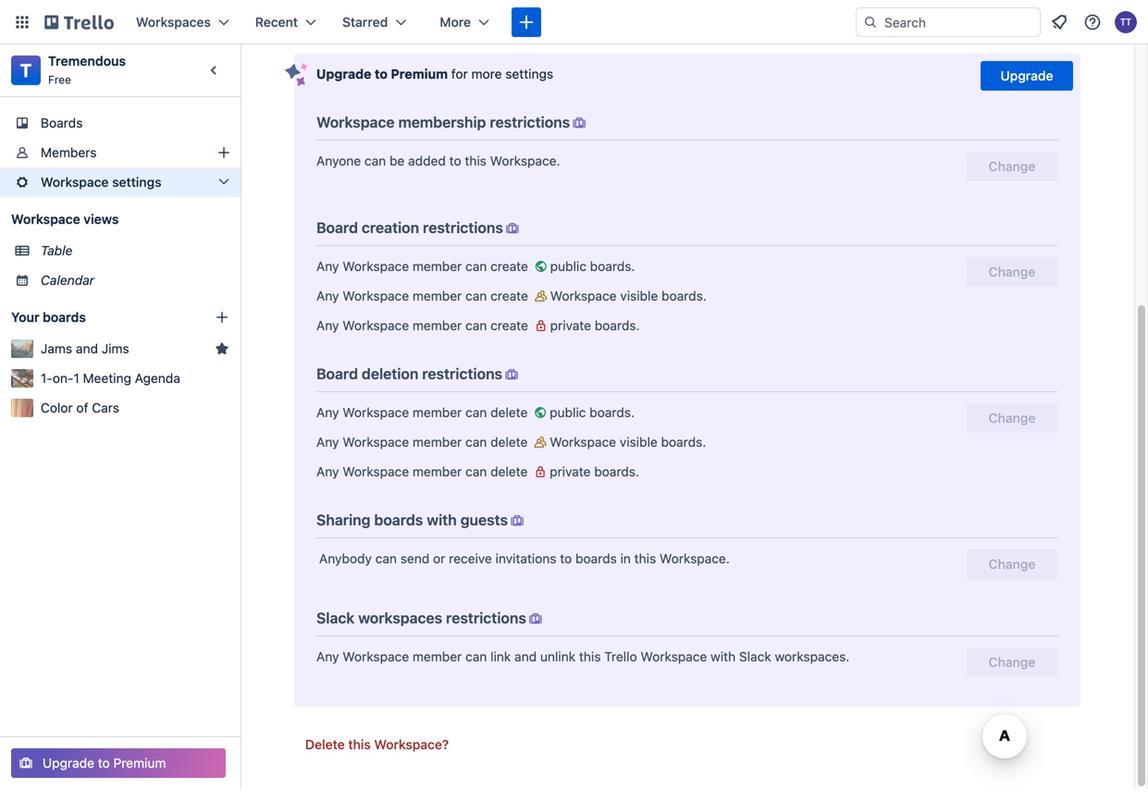 Task type: vqa. For each thing, say whether or not it's contained in the screenshot.
Board deletion restrictions Workspace visible boards.
yes



Task type: locate. For each thing, give the bounding box(es) containing it.
boards
[[43, 309, 86, 325], [374, 511, 423, 529], [575, 551, 617, 566]]

workspace visible boards. for board creation restrictions
[[550, 288, 707, 303]]

0 vertical spatial private boards.
[[550, 318, 640, 333]]

restrictions for workspace membership restrictions
[[490, 113, 570, 131]]

change inside button
[[989, 159, 1036, 174]]

2 board from the top
[[316, 365, 358, 383]]

any workspace member can create
[[316, 259, 532, 274], [316, 288, 532, 303], [316, 318, 532, 333]]

0 horizontal spatial upgrade
[[43, 755, 94, 771]]

1 vertical spatial workspace visible boards.
[[550, 434, 706, 450]]

1 vertical spatial public
[[550, 405, 586, 420]]

this inside button
[[348, 737, 371, 752]]

change link for slack workspaces restrictions
[[966, 648, 1058, 677]]

7 any from the top
[[316, 649, 339, 664]]

jims
[[102, 341, 129, 356]]

this right delete
[[348, 737, 371, 752]]

upgrade
[[316, 66, 371, 81], [1000, 68, 1053, 83], [43, 755, 94, 771]]

2 any workspace member can create from the top
[[316, 288, 532, 303]]

2 public boards. from the top
[[550, 405, 635, 420]]

0 vertical spatial any workspace member can create
[[316, 259, 532, 274]]

1 vertical spatial board
[[316, 365, 358, 383]]

0 horizontal spatial premium
[[113, 755, 166, 771]]

starred
[[342, 14, 388, 30]]

any workspace member can create for private boards.
[[316, 318, 532, 333]]

0 vertical spatial create
[[490, 259, 528, 274]]

premium
[[391, 66, 448, 81], [113, 755, 166, 771]]

restrictions up link
[[446, 609, 526, 627]]

5 change from the top
[[989, 654, 1036, 670]]

1 vertical spatial and
[[514, 649, 537, 664]]

0 vertical spatial board
[[316, 219, 358, 236]]

0 horizontal spatial settings
[[112, 174, 161, 190]]

any workspace member can delete for public boards.
[[316, 405, 531, 420]]

1 public from the top
[[550, 259, 586, 274]]

0 horizontal spatial boards
[[43, 309, 86, 325]]

1 horizontal spatial premium
[[391, 66, 448, 81]]

1 vertical spatial visible
[[620, 434, 658, 450]]

3 delete from the top
[[490, 464, 528, 479]]

1 vertical spatial delete
[[490, 434, 528, 450]]

0 vertical spatial and
[[76, 341, 98, 356]]

delete
[[490, 405, 528, 420], [490, 434, 528, 450], [490, 464, 528, 479]]

3 any workspace member can create from the top
[[316, 318, 532, 333]]

any workspace member can create for public boards.
[[316, 259, 532, 274]]

2 vertical spatial delete
[[490, 464, 528, 479]]

0 horizontal spatial slack
[[316, 609, 355, 627]]

board for board creation restrictions
[[316, 219, 358, 236]]

1-on-1 meeting agenda link
[[41, 369, 229, 388]]

and
[[76, 341, 98, 356], [514, 649, 537, 664]]

2 horizontal spatial upgrade
[[1000, 68, 1053, 83]]

visible for board deletion restrictions
[[620, 434, 658, 450]]

2 public from the top
[[550, 405, 586, 420]]

board left creation
[[316, 219, 358, 236]]

workspace navigation collapse icon image
[[202, 57, 228, 83]]

2 any workspace member can delete from the top
[[316, 434, 531, 450]]

1 vertical spatial public boards.
[[550, 405, 635, 420]]

0 vertical spatial public
[[550, 259, 586, 274]]

to
[[375, 66, 388, 81], [449, 153, 461, 168], [560, 551, 572, 566], [98, 755, 110, 771]]

0 vertical spatial visible
[[620, 288, 658, 303]]

workspace. right in
[[660, 551, 730, 566]]

private for board creation restrictions
[[550, 318, 591, 333]]

0 vertical spatial public boards.
[[550, 259, 635, 274]]

settings
[[505, 66, 553, 81], [112, 174, 161, 190]]

2 vertical spatial any workspace member can create
[[316, 318, 532, 333]]

to inside "link"
[[98, 755, 110, 771]]

visible
[[620, 288, 658, 303], [620, 434, 658, 450]]

private boards.
[[550, 318, 640, 333], [550, 464, 639, 479]]

workspace visible boards. for board deletion restrictions
[[550, 434, 706, 450]]

restrictions for board creation restrictions
[[423, 219, 503, 236]]

0 vertical spatial delete
[[490, 405, 528, 420]]

slack down anybody
[[316, 609, 355, 627]]

2 delete from the top
[[490, 434, 528, 450]]

boards up "send"
[[374, 511, 423, 529]]

restrictions down the more
[[490, 113, 570, 131]]

workspace settings
[[41, 174, 161, 190]]

cars
[[92, 400, 119, 415]]

1 any from the top
[[316, 259, 339, 274]]

workspace
[[316, 113, 395, 131], [41, 174, 109, 190], [11, 211, 80, 227], [343, 259, 409, 274], [343, 288, 409, 303], [550, 288, 617, 303], [343, 318, 409, 333], [343, 405, 409, 420], [343, 434, 409, 450], [550, 434, 616, 450], [343, 464, 409, 479], [343, 649, 409, 664], [641, 649, 707, 664]]

0 horizontal spatial workspace.
[[490, 153, 560, 168]]

workspace.
[[490, 153, 560, 168], [660, 551, 730, 566]]

premium inside upgrade to premium "link"
[[113, 755, 166, 771]]

1 vertical spatial premium
[[113, 755, 166, 771]]

2 workspace visible boards. from the top
[[550, 434, 706, 450]]

with
[[427, 511, 457, 529], [711, 649, 736, 664]]

2 change link from the top
[[966, 403, 1058, 433]]

1 private boards. from the top
[[550, 318, 640, 333]]

1 delete from the top
[[490, 405, 528, 420]]

premium for upgrade to premium for more settings
[[391, 66, 448, 81]]

0 vertical spatial slack
[[316, 609, 355, 627]]

1 vertical spatial private boards.
[[550, 464, 639, 479]]

1 horizontal spatial boards
[[374, 511, 423, 529]]

boards up jams
[[43, 309, 86, 325]]

public
[[550, 259, 586, 274], [550, 405, 586, 420]]

2 create from the top
[[490, 288, 528, 303]]

0 notifications image
[[1048, 11, 1070, 33]]

with left "workspaces."
[[711, 649, 736, 664]]

visible for board creation restrictions
[[620, 288, 658, 303]]

1 vertical spatial any workspace member can delete
[[316, 434, 531, 450]]

7 member from the top
[[413, 649, 462, 664]]

3 change from the top
[[989, 410, 1036, 426]]

create for workspace visible boards.
[[490, 288, 528, 303]]

member
[[413, 259, 462, 274], [413, 288, 462, 303], [413, 318, 462, 333], [413, 405, 462, 420], [413, 434, 462, 450], [413, 464, 462, 479], [413, 649, 462, 664]]

starred button
[[331, 7, 417, 37]]

4 any from the top
[[316, 405, 339, 420]]

2 vertical spatial any workspace member can delete
[[316, 464, 531, 479]]

color of cars
[[41, 400, 119, 415]]

change for sharing boards with guests
[[989, 556, 1036, 572]]

1 horizontal spatial with
[[711, 649, 736, 664]]

in
[[620, 551, 631, 566]]

1 horizontal spatial and
[[514, 649, 537, 664]]

1 create from the top
[[490, 259, 528, 274]]

jams and jims
[[41, 341, 129, 356]]

change
[[989, 159, 1036, 174], [989, 264, 1036, 279], [989, 410, 1036, 426], [989, 556, 1036, 572], [989, 654, 1036, 670]]

search image
[[863, 15, 878, 30]]

this
[[465, 153, 487, 168], [634, 551, 656, 566], [579, 649, 601, 664], [348, 737, 371, 752]]

with up or
[[427, 511, 457, 529]]

0 vertical spatial settings
[[505, 66, 553, 81]]

1 horizontal spatial upgrade
[[316, 66, 371, 81]]

0 vertical spatial any workspace member can delete
[[316, 405, 531, 420]]

settings down the members link
[[112, 174, 161, 190]]

1 workspace visible boards. from the top
[[550, 288, 707, 303]]

2 horizontal spatial boards
[[575, 551, 617, 566]]

1 private from the top
[[550, 318, 591, 333]]

1 vertical spatial private
[[550, 464, 591, 479]]

3 change link from the top
[[966, 549, 1058, 579]]

private boards. for board deletion restrictions
[[550, 464, 639, 479]]

workspace. down workspace membership restrictions
[[490, 153, 560, 168]]

can
[[364, 153, 386, 168], [465, 259, 487, 274], [465, 288, 487, 303], [465, 318, 487, 333], [465, 405, 487, 420], [465, 434, 487, 450], [465, 464, 487, 479], [375, 551, 397, 566], [465, 649, 487, 664]]

change link for sharing boards with guests
[[966, 549, 1058, 579]]

sm image
[[570, 114, 589, 132], [502, 365, 521, 384], [531, 403, 550, 422], [531, 433, 550, 451]]

of
[[76, 400, 88, 415]]

board creation restrictions
[[316, 219, 503, 236]]

2 private boards. from the top
[[550, 464, 639, 479]]

1 vertical spatial any workspace member can create
[[316, 288, 532, 303]]

restrictions
[[490, 113, 570, 131], [423, 219, 503, 236], [422, 365, 502, 383], [446, 609, 526, 627]]

1 vertical spatial boards
[[374, 511, 423, 529]]

3 member from the top
[[413, 318, 462, 333]]

1 vertical spatial create
[[490, 288, 528, 303]]

any workspace member can link and unlink this trello workspace with slack workspaces.
[[316, 649, 850, 664]]

create
[[490, 259, 528, 274], [490, 288, 528, 303], [490, 318, 528, 333]]

settings right the more
[[505, 66, 553, 81]]

slack left "workspaces."
[[739, 649, 771, 664]]

0 vertical spatial private
[[550, 318, 591, 333]]

delete this workspace?
[[305, 737, 449, 752]]

1 public boards. from the top
[[550, 259, 635, 274]]

or
[[433, 551, 445, 566]]

any workspace member can delete for workspace visible boards.
[[316, 434, 531, 450]]

upgrade inside button
[[1000, 68, 1053, 83]]

1 any workspace member can create from the top
[[316, 259, 532, 274]]

delete for private boards.
[[490, 464, 528, 479]]

public boards. for board deletion restrictions
[[550, 405, 635, 420]]

boards.
[[590, 259, 635, 274], [662, 288, 707, 303], [595, 318, 640, 333], [589, 405, 635, 420], [661, 434, 706, 450], [594, 464, 639, 479]]

board
[[316, 219, 358, 236], [316, 365, 358, 383]]

and left jims
[[76, 341, 98, 356]]

deletion
[[362, 365, 418, 383]]

1 change from the top
[[989, 159, 1036, 174]]

slack
[[316, 609, 355, 627], [739, 649, 771, 664]]

members link
[[0, 138, 241, 167]]

1 vertical spatial workspace.
[[660, 551, 730, 566]]

anybody can send or receive invitations to boards in this workspace.
[[319, 551, 730, 566]]

color of cars link
[[41, 399, 229, 417]]

change for board creation restrictions
[[989, 264, 1036, 279]]

4 change link from the top
[[966, 648, 1058, 677]]

1 member from the top
[[413, 259, 462, 274]]

3 create from the top
[[490, 318, 528, 333]]

restrictions right deletion
[[422, 365, 502, 383]]

2 member from the top
[[413, 288, 462, 303]]

delete
[[305, 737, 345, 752]]

terry turtle (terryturtle) image
[[1115, 11, 1137, 33]]

this right added
[[465, 153, 487, 168]]

0 vertical spatial with
[[427, 511, 457, 529]]

more button
[[429, 7, 500, 37]]

boards for your
[[43, 309, 86, 325]]

0 vertical spatial boards
[[43, 309, 86, 325]]

meeting
[[83, 370, 131, 386]]

sm image
[[503, 219, 522, 238], [532, 257, 550, 276], [532, 287, 550, 305], [532, 316, 550, 335], [531, 463, 550, 481], [508, 512, 526, 530], [526, 610, 545, 628]]

1 vertical spatial slack
[[739, 649, 771, 664]]

any
[[316, 259, 339, 274], [316, 288, 339, 303], [316, 318, 339, 333], [316, 405, 339, 420], [316, 434, 339, 450], [316, 464, 339, 479], [316, 649, 339, 664]]

2 change from the top
[[989, 264, 1036, 279]]

this left trello
[[579, 649, 601, 664]]

send
[[400, 551, 430, 566]]

upgrade inside "link"
[[43, 755, 94, 771]]

upgrade for upgrade
[[1000, 68, 1053, 83]]

any workspace member can create for workspace visible boards.
[[316, 288, 532, 303]]

open information menu image
[[1083, 13, 1102, 31]]

restrictions down anyone can be added to this workspace.
[[423, 219, 503, 236]]

tremendous link
[[48, 53, 126, 68]]

workspace inside popup button
[[41, 174, 109, 190]]

3 any workspace member can delete from the top
[[316, 464, 531, 479]]

board left deletion
[[316, 365, 358, 383]]

5 member from the top
[[413, 434, 462, 450]]

boards left in
[[575, 551, 617, 566]]

upgrade to premium
[[43, 755, 166, 771]]

0 vertical spatial workspace.
[[490, 153, 560, 168]]

board for board deletion restrictions
[[316, 365, 358, 383]]

your boards with 3 items element
[[11, 306, 187, 328]]

0 horizontal spatial and
[[76, 341, 98, 356]]

board deletion restrictions
[[316, 365, 502, 383]]

private boards. for board creation restrictions
[[550, 318, 640, 333]]

public boards.
[[550, 259, 635, 274], [550, 405, 635, 420]]

any workspace member can delete
[[316, 405, 531, 420], [316, 434, 531, 450], [316, 464, 531, 479]]

4 change from the top
[[989, 556, 1036, 572]]

upgrade to premium for more settings
[[316, 66, 553, 81]]

1 change link from the top
[[966, 257, 1058, 287]]

settings inside workspace settings popup button
[[112, 174, 161, 190]]

1 any workspace member can delete from the top
[[316, 405, 531, 420]]

1 horizontal spatial settings
[[505, 66, 553, 81]]

1 board from the top
[[316, 219, 358, 236]]

0 vertical spatial premium
[[391, 66, 448, 81]]

and right link
[[514, 649, 537, 664]]

1 vertical spatial settings
[[112, 174, 161, 190]]

0 vertical spatial workspace visible boards.
[[550, 288, 707, 303]]

2 vertical spatial create
[[490, 318, 528, 333]]

2 vertical spatial boards
[[575, 551, 617, 566]]

t
[[20, 59, 32, 81]]

1-on-1 meeting agenda
[[41, 370, 180, 386]]

2 private from the top
[[550, 464, 591, 479]]

jams and jims link
[[41, 340, 207, 358]]

change link for board deletion restrictions
[[966, 403, 1058, 433]]

invitations
[[496, 551, 556, 566]]

sharing boards with guests
[[316, 511, 508, 529]]

change link
[[966, 257, 1058, 287], [966, 403, 1058, 433], [966, 549, 1058, 579], [966, 648, 1058, 677]]

free
[[48, 73, 71, 86]]

boards
[[41, 115, 83, 130]]

private
[[550, 318, 591, 333], [550, 464, 591, 479]]

anybody
[[319, 551, 372, 566]]



Task type: describe. For each thing, give the bounding box(es) containing it.
workspaces
[[358, 609, 442, 627]]

restrictions for slack workspaces restrictions
[[446, 609, 526, 627]]

guests
[[460, 511, 508, 529]]

this right in
[[634, 551, 656, 566]]

change for board deletion restrictions
[[989, 410, 1036, 426]]

calendar link
[[41, 271, 229, 290]]

for
[[451, 66, 468, 81]]

workspace?
[[374, 737, 449, 752]]

delete this workspace? button
[[294, 730, 460, 759]]

added
[[408, 153, 446, 168]]

unlink
[[540, 649, 576, 664]]

table
[[41, 243, 73, 258]]

tremendous free
[[48, 53, 126, 86]]

trello
[[604, 649, 637, 664]]

recent
[[255, 14, 298, 30]]

1
[[73, 370, 79, 386]]

anyone
[[316, 153, 361, 168]]

5 any from the top
[[316, 434, 339, 450]]

starred icon image
[[215, 341, 229, 356]]

table link
[[41, 241, 229, 260]]

primary element
[[0, 0, 1148, 44]]

2 any from the top
[[316, 288, 339, 303]]

1 horizontal spatial workspace.
[[660, 551, 730, 566]]

boards link
[[0, 108, 241, 138]]

jams
[[41, 341, 72, 356]]

views
[[83, 211, 119, 227]]

upgrade to premium link
[[11, 748, 226, 778]]

6 any from the top
[[316, 464, 339, 479]]

public for board creation restrictions
[[550, 259, 586, 274]]

be
[[389, 153, 405, 168]]

sharing
[[316, 511, 371, 529]]

your boards
[[11, 309, 86, 325]]

upgrade for upgrade to premium
[[43, 755, 94, 771]]

workspaces.
[[775, 649, 850, 664]]

boards for sharing
[[374, 511, 423, 529]]

premium for upgrade to premium
[[113, 755, 166, 771]]

slack workspaces restrictions
[[316, 609, 526, 627]]

creation
[[362, 219, 419, 236]]

link
[[490, 649, 511, 664]]

create for private boards.
[[490, 318, 528, 333]]

more
[[471, 66, 502, 81]]

t link
[[11, 56, 41, 85]]

change button
[[966, 152, 1058, 181]]

3 any from the top
[[316, 318, 339, 333]]

recent button
[[244, 7, 327, 37]]

workspace views
[[11, 211, 119, 227]]

workspace settings button
[[0, 167, 241, 197]]

upgrade for upgrade to premium for more settings
[[316, 66, 371, 81]]

members
[[41, 145, 97, 160]]

receive
[[449, 551, 492, 566]]

4 member from the top
[[413, 405, 462, 420]]

change for slack workspaces restrictions
[[989, 654, 1036, 670]]

your
[[11, 309, 39, 325]]

restrictions for board deletion restrictions
[[422, 365, 502, 383]]

delete for workspace visible boards.
[[490, 434, 528, 450]]

Search field
[[878, 8, 1040, 36]]

color
[[41, 400, 73, 415]]

change link for board creation restrictions
[[966, 257, 1058, 287]]

on-
[[53, 370, 73, 386]]

1 vertical spatial with
[[711, 649, 736, 664]]

back to home image
[[44, 7, 114, 37]]

membership
[[398, 113, 486, 131]]

create for public boards.
[[490, 259, 528, 274]]

add board image
[[215, 310, 229, 325]]

agenda
[[135, 370, 180, 386]]

private for board deletion restrictions
[[550, 464, 591, 479]]

1-
[[41, 370, 53, 386]]

workspaces button
[[125, 7, 240, 37]]

0 horizontal spatial with
[[427, 511, 457, 529]]

tremendous
[[48, 53, 126, 68]]

public boards. for board creation restrictions
[[550, 259, 635, 274]]

6 member from the top
[[413, 464, 462, 479]]

1 horizontal spatial slack
[[739, 649, 771, 664]]

sparkle image
[[285, 63, 308, 87]]

anyone can be added to this workspace.
[[316, 153, 560, 168]]

any workspace member can delete for private boards.
[[316, 464, 531, 479]]

calendar
[[41, 272, 94, 288]]

public for board deletion restrictions
[[550, 405, 586, 420]]

more
[[440, 14, 471, 30]]

workspace membership restrictions
[[316, 113, 570, 131]]

workspaces
[[136, 14, 211, 30]]

upgrade button
[[981, 61, 1073, 91]]

create board or workspace image
[[517, 13, 536, 31]]

delete for public boards.
[[490, 405, 528, 420]]



